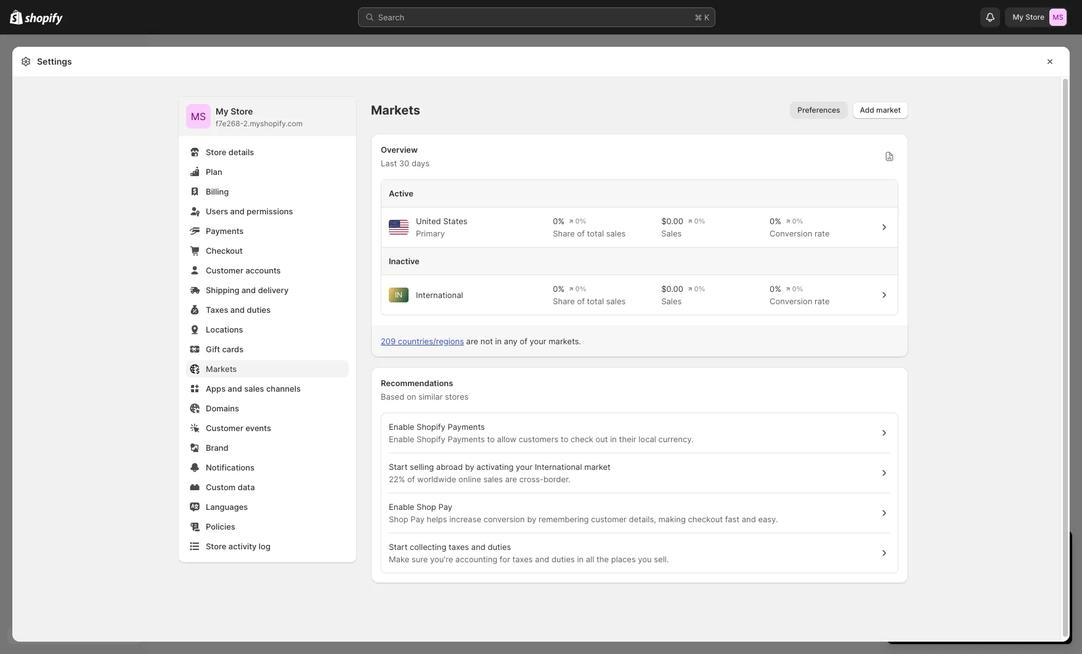 Task type: vqa. For each thing, say whether or not it's contained in the screenshot.


Task type: locate. For each thing, give the bounding box(es) containing it.
activating
[[477, 462, 514, 472]]

enable up "selling"
[[389, 434, 414, 444]]

on down recommendations
[[407, 392, 416, 402]]

your for your trial ends on
[[900, 564, 917, 574]]

your up the your trial ends on
[[900, 542, 926, 557]]

1 vertical spatial enable
[[389, 434, 414, 444]]

2 share of total sales from the top
[[553, 296, 626, 306]]

dialog
[[1075, 47, 1082, 642]]

recommendations based on similar stores
[[381, 378, 469, 402]]

1 horizontal spatial to
[[561, 434, 568, 444]]

share of total sales down change in share of total sales image
[[553, 229, 626, 238]]

0 vertical spatial on
[[407, 392, 416, 402]]

0 vertical spatial by
[[465, 462, 474, 472]]

the
[[596, 555, 609, 564]]

increase
[[449, 515, 481, 524]]

store inside my store f7e268-2.myshopify.com
[[231, 106, 253, 116]]

helps
[[427, 515, 447, 524]]

share down change in share of total sales icon
[[553, 296, 575, 306]]

start up make
[[389, 542, 408, 552]]

0 vertical spatial conversion
[[770, 229, 812, 238]]

2 sales from the top
[[661, 296, 682, 306]]

1 horizontal spatial shop
[[417, 502, 436, 512]]

gift cards
[[206, 344, 243, 354]]

0 vertical spatial trial
[[930, 542, 951, 557]]

0 vertical spatial rate
[[815, 229, 830, 238]]

to left check
[[561, 434, 568, 444]]

markets inside shop settings menu element
[[206, 364, 237, 374]]

shopify up '3'
[[1008, 584, 1037, 594]]

for down select
[[900, 597, 910, 606]]

0% left change in conversion rate icon
[[770, 284, 781, 294]]

payments
[[206, 226, 244, 236], [448, 422, 485, 432], [448, 434, 485, 444]]

enable
[[389, 422, 414, 432], [389, 434, 414, 444], [389, 502, 414, 512]]

are down activating
[[505, 475, 517, 484]]

enable for enable shopify payments enable shopify payments to allow customers to check out in their local currency.
[[389, 422, 414, 432]]

0 vertical spatial pay
[[438, 502, 452, 512]]

your up select
[[900, 564, 917, 574]]

recommendations
[[381, 378, 453, 388]]

1 vertical spatial share of total sales
[[553, 296, 626, 306]]

1 vertical spatial rate
[[815, 296, 830, 306]]

shop up helps
[[417, 502, 436, 512]]

0% left change in share of total sales image
[[553, 216, 564, 226]]

your up cross-
[[516, 462, 533, 472]]

share of total sales down change in share of total sales icon
[[553, 296, 626, 306]]

shopify down similar
[[417, 422, 445, 432]]

are left not
[[466, 336, 478, 346]]

shipping and delivery link
[[186, 282, 349, 299]]

1 vertical spatial are
[[505, 475, 517, 484]]

locations link
[[186, 321, 349, 338]]

store up f7e268-
[[231, 106, 253, 116]]

1 vertical spatial market
[[584, 462, 611, 472]]

0 vertical spatial payments
[[206, 226, 244, 236]]

your trial ends on
[[900, 564, 968, 574]]

my store image
[[186, 104, 211, 129]]

conversion rate down change in conversion rate icon
[[770, 296, 830, 306]]

sales
[[606, 229, 626, 238], [606, 296, 626, 306], [244, 384, 264, 394], [483, 475, 503, 484]]

0 horizontal spatial markets
[[206, 364, 237, 374]]

1 horizontal spatial by
[[527, 515, 536, 524]]

1 horizontal spatial on
[[956, 564, 966, 574]]

local
[[639, 434, 656, 444]]

and inside "link"
[[242, 285, 256, 295]]

0 vertical spatial share
[[553, 229, 575, 238]]

shop
[[417, 502, 436, 512], [389, 515, 408, 524]]

conversion down change in conversion rate image in the top right of the page
[[770, 229, 812, 238]]

apps and sales channels
[[206, 384, 301, 394]]

1 horizontal spatial markets
[[371, 103, 420, 118]]

0 vertical spatial in
[[495, 336, 502, 346]]

2 horizontal spatial for
[[966, 597, 977, 606]]

0 vertical spatial shopify
[[417, 422, 445, 432]]

1 horizontal spatial just
[[955, 542, 976, 557]]

1 vertical spatial markets
[[206, 364, 237, 374]]

0 horizontal spatial duties
[[247, 305, 271, 315]]

payments up 'abroad'
[[448, 434, 485, 444]]

1 vertical spatial just
[[912, 597, 926, 606]]

1 vertical spatial duties
[[488, 542, 511, 552]]

share of total sales
[[553, 229, 626, 238], [553, 296, 626, 306]]

2 share from the top
[[553, 296, 575, 306]]

1 your from the top
[[900, 542, 926, 557]]

0 horizontal spatial my
[[216, 106, 228, 116]]

0 vertical spatial enable
[[389, 422, 414, 432]]

data
[[238, 483, 255, 492]]

customer down checkout
[[206, 266, 243, 275]]

and right taxes
[[230, 305, 245, 315]]

just inside your trial just started dropdown button
[[955, 542, 976, 557]]

taxes up you're
[[449, 542, 469, 552]]

policies
[[206, 522, 235, 532]]

trial up ends on the right bottom of page
[[930, 542, 951, 557]]

stores
[[445, 392, 469, 402]]

sure
[[412, 555, 428, 564]]

your left markets.
[[530, 336, 546, 346]]

2 vertical spatial shopify
[[1008, 584, 1037, 594]]

payments down stores
[[448, 422, 485, 432]]

united states primary
[[416, 216, 468, 238]]

share of total sales for active
[[553, 229, 626, 238]]

trial inside the select a plan to extend your shopify trial for just $1/month for your first 3 months.
[[1039, 584, 1053, 594]]

active
[[389, 189, 413, 198]]

0 vertical spatial start
[[389, 462, 408, 472]]

change in conversion rate image
[[786, 216, 803, 226]]

start inside the start selling abroad by activating your international market 22% of worldwide online sales are cross-border.
[[389, 462, 408, 472]]

trial up months.
[[1039, 584, 1053, 594]]

1 vertical spatial conversion rate
[[770, 296, 830, 306]]

worldwide
[[417, 475, 456, 484]]

and
[[230, 206, 245, 216], [242, 285, 256, 295], [230, 305, 245, 315], [228, 384, 242, 394], [742, 515, 756, 524], [471, 542, 486, 552], [535, 555, 549, 564]]

1 sales from the top
[[661, 229, 682, 238]]

1 horizontal spatial my
[[1013, 12, 1024, 22]]

start for start collecting taxes and duties make sure you're accounting for taxes and duties in all the places you sell.
[[389, 542, 408, 552]]

notifications
[[206, 463, 255, 473]]

your left first
[[979, 597, 996, 606]]

0 horizontal spatial to
[[487, 434, 495, 444]]

30
[[399, 158, 409, 168]]

0 vertical spatial sales
[[661, 229, 682, 238]]

add
[[860, 105, 874, 115]]

0 vertical spatial conversion rate
[[770, 229, 830, 238]]

languages link
[[186, 499, 349, 516]]

languages
[[206, 502, 248, 512]]

customer down domains
[[206, 423, 243, 433]]

1 vertical spatial in
[[610, 434, 617, 444]]

trial inside dropdown button
[[930, 542, 951, 557]]

0 vertical spatial your
[[900, 542, 926, 557]]

2 customer from the top
[[206, 423, 243, 433]]

1 horizontal spatial are
[[505, 475, 517, 484]]

sales inside the start selling abroad by activating your international market 22% of worldwide online sales are cross-border.
[[483, 475, 503, 484]]

0 horizontal spatial shop
[[389, 515, 408, 524]]

in inside the start collecting taxes and duties make sure you're accounting for taxes and duties in all the places you sell.
[[577, 555, 584, 564]]

your trial just started element
[[887, 563, 1072, 645]]

2 vertical spatial in
[[577, 555, 584, 564]]

0 vertical spatial $0.00
[[661, 216, 683, 226]]

0 horizontal spatial just
[[912, 597, 926, 606]]

$1/month
[[928, 597, 964, 606]]

my left my store image
[[1013, 12, 1024, 22]]

start inside the start collecting taxes and duties make sure you're accounting for taxes and duties in all the places you sell.
[[389, 542, 408, 552]]

1 vertical spatial on
[[956, 564, 966, 574]]

0% left change in conversion rate image in the top right of the page
[[770, 216, 781, 226]]

1 horizontal spatial duties
[[488, 542, 511, 552]]

sales
[[661, 229, 682, 238], [661, 296, 682, 306]]

2 conversion from the top
[[770, 296, 812, 306]]

by right conversion at bottom left
[[527, 515, 536, 524]]

0 horizontal spatial for
[[500, 555, 510, 564]]

0 horizontal spatial by
[[465, 462, 474, 472]]

on right ends on the right bottom of page
[[956, 564, 966, 574]]

last
[[381, 158, 397, 168]]

by up online
[[465, 462, 474, 472]]

0 vertical spatial just
[[955, 542, 976, 557]]

1 share from the top
[[553, 229, 575, 238]]

start up 22%
[[389, 462, 408, 472]]

0 vertical spatial duties
[[247, 305, 271, 315]]

your inside the start selling abroad by activating your international market 22% of worldwide online sales are cross-border.
[[516, 462, 533, 472]]

my up f7e268-
[[216, 106, 228, 116]]

1 vertical spatial trial
[[919, 564, 933, 574]]

duties up accounting
[[488, 542, 511, 552]]

your up first
[[989, 584, 1006, 594]]

by
[[465, 462, 474, 472], [527, 515, 536, 524]]

1 horizontal spatial for
[[900, 597, 910, 606]]

enable shop pay shop pay helps increase conversion by remembering customer details, making checkout fast and easy.
[[389, 502, 778, 524]]

1 conversion from the top
[[770, 229, 812, 238]]

2 vertical spatial enable
[[389, 502, 414, 512]]

1 vertical spatial share
[[553, 296, 575, 306]]

international right in
[[416, 290, 463, 300]]

in right out
[[610, 434, 617, 444]]

check
[[571, 434, 593, 444]]

0 horizontal spatial market
[[584, 462, 611, 472]]

2 horizontal spatial in
[[610, 434, 617, 444]]

store left my store image
[[1026, 12, 1045, 22]]

duties
[[247, 305, 271, 315], [488, 542, 511, 552], [552, 555, 575, 564]]

1 vertical spatial $0.00
[[661, 284, 683, 294]]

users and permissions link
[[186, 203, 349, 220]]

log
[[259, 542, 271, 552]]

enable down 22%
[[389, 502, 414, 512]]

your for your trial just started
[[900, 542, 926, 557]]

to left the allow
[[487, 434, 495, 444]]

taxes down conversion at bottom left
[[512, 555, 533, 564]]

1 horizontal spatial market
[[876, 105, 901, 115]]

shopify up "selling"
[[417, 434, 445, 444]]

a
[[926, 584, 930, 594]]

1 vertical spatial your
[[900, 564, 917, 574]]

1 vertical spatial sales
[[661, 296, 682, 306]]

markets
[[371, 103, 420, 118], [206, 364, 237, 374]]

market right 'add'
[[876, 105, 901, 115]]

payments up checkout
[[206, 226, 244, 236]]

0 vertical spatial my
[[1013, 12, 1024, 22]]

2 horizontal spatial to
[[951, 584, 958, 594]]

⌘
[[695, 12, 702, 22]]

2 conversion rate from the top
[[770, 296, 830, 306]]

0 vertical spatial markets
[[371, 103, 420, 118]]

1 enable from the top
[[389, 422, 414, 432]]

for right accounting
[[500, 555, 510, 564]]

2 vertical spatial payments
[[448, 434, 485, 444]]

1 vertical spatial conversion
[[770, 296, 812, 306]]

my inside my store f7e268-2.myshopify.com
[[216, 106, 228, 116]]

customer for customer accounts
[[206, 266, 243, 275]]

for down extend
[[966, 597, 977, 606]]

2 vertical spatial trial
[[1039, 584, 1053, 594]]

1 vertical spatial shop
[[389, 515, 408, 524]]

payments inside 'link'
[[206, 226, 244, 236]]

2 rate from the top
[[815, 296, 830, 306]]

remembering
[[539, 515, 589, 524]]

delivery
[[258, 285, 289, 295]]

shop left helps
[[389, 515, 408, 524]]

united
[[416, 216, 441, 226]]

are
[[466, 336, 478, 346], [505, 475, 517, 484]]

market
[[876, 105, 901, 115], [584, 462, 611, 472]]

1 customer from the top
[[206, 266, 243, 275]]

0 vertical spatial total
[[587, 229, 604, 238]]

enable inside enable shop pay shop pay helps increase conversion by remembering customer details, making checkout fast and easy.
[[389, 502, 414, 512]]

1 vertical spatial international
[[535, 462, 582, 472]]

0 horizontal spatial taxes
[[449, 542, 469, 552]]

2 $0.00 from the top
[[661, 284, 683, 294]]

1 $0.00 from the top
[[661, 216, 683, 226]]

1 conversion rate from the top
[[770, 229, 830, 238]]

details,
[[629, 515, 656, 524]]

taxes and duties
[[206, 305, 271, 315]]

ms button
[[186, 104, 211, 129]]

your inside your trial just started dropdown button
[[900, 542, 926, 557]]

22%
[[389, 475, 405, 484]]

your trial just started button
[[887, 531, 1072, 557]]

0 vertical spatial share of total sales
[[553, 229, 626, 238]]

0 horizontal spatial international
[[416, 290, 463, 300]]

just left started
[[955, 542, 976, 557]]

your trial just started
[[900, 542, 1021, 557]]

first
[[998, 597, 1013, 606]]

total for active
[[587, 229, 604, 238]]

2 start from the top
[[389, 542, 408, 552]]

0 horizontal spatial pay
[[411, 515, 425, 524]]

store activity log
[[206, 542, 271, 552]]

$0.00 left change in sales image
[[661, 284, 683, 294]]

taxes and duties link
[[186, 301, 349, 319]]

1 vertical spatial start
[[389, 542, 408, 552]]

0 vertical spatial are
[[466, 336, 478, 346]]

1 vertical spatial customer
[[206, 423, 243, 433]]

and right fast
[[742, 515, 756, 524]]

international inside the start selling abroad by activating your international market 22% of worldwide online sales are cross-border.
[[535, 462, 582, 472]]

places
[[611, 555, 636, 564]]

1 horizontal spatial in
[[577, 555, 584, 564]]

taxes
[[206, 305, 228, 315]]

markets up overview
[[371, 103, 420, 118]]

your
[[530, 336, 546, 346], [516, 462, 533, 472], [989, 584, 1006, 594], [979, 597, 996, 606]]

1 vertical spatial total
[[587, 296, 604, 306]]

accounts
[[246, 266, 281, 275]]

change in sales image
[[688, 216, 705, 226]]

customer accounts
[[206, 266, 281, 275]]

just
[[955, 542, 976, 557], [912, 597, 926, 606]]

2 horizontal spatial duties
[[552, 555, 575, 564]]

share down change in share of total sales image
[[553, 229, 575, 238]]

0% left change in share of total sales icon
[[553, 284, 564, 294]]

shopify inside the select a plan to extend your shopify trial for just $1/month for your first 3 months.
[[1008, 584, 1037, 594]]

to right plan
[[951, 584, 958, 594]]

trial left ends on the right bottom of page
[[919, 564, 933, 574]]

1 share of total sales from the top
[[553, 229, 626, 238]]

customer events
[[206, 423, 271, 433]]

0 horizontal spatial on
[[407, 392, 416, 402]]

0 vertical spatial international
[[416, 290, 463, 300]]

$0.00 for inactive
[[661, 284, 683, 294]]

of right 22%
[[407, 475, 415, 484]]

pay
[[438, 502, 452, 512], [411, 515, 425, 524]]

just down select
[[912, 597, 926, 606]]

0 vertical spatial market
[[876, 105, 901, 115]]

international up border.
[[535, 462, 582, 472]]

in right not
[[495, 336, 502, 346]]

2 total from the top
[[587, 296, 604, 306]]

to inside the select a plan to extend your shopify trial for just $1/month for your first 3 months.
[[951, 584, 958, 594]]

1 horizontal spatial international
[[535, 462, 582, 472]]

2.myshopify.com
[[243, 119, 303, 128]]

3 enable from the top
[[389, 502, 414, 512]]

duties left all
[[552, 555, 575, 564]]

to
[[487, 434, 495, 444], [561, 434, 568, 444], [951, 584, 958, 594]]

shopify image
[[10, 10, 23, 25], [25, 13, 63, 25]]

gift
[[206, 344, 220, 354]]

pay left helps
[[411, 515, 425, 524]]

2 enable from the top
[[389, 434, 414, 444]]

1 start from the top
[[389, 462, 408, 472]]

and right apps
[[228, 384, 242, 394]]

conversion rate down change in conversion rate image in the top right of the page
[[770, 229, 830, 238]]

by inside the start selling abroad by activating your international market 22% of worldwide online sales are cross-border.
[[465, 462, 474, 472]]

enable down based
[[389, 422, 414, 432]]

plan
[[932, 584, 948, 594]]

pay up helps
[[438, 502, 452, 512]]

online
[[459, 475, 481, 484]]

in inside enable shopify payments enable shopify payments to allow customers to check out in their local currency.
[[610, 434, 617, 444]]

accounting
[[455, 555, 497, 564]]

of inside the start selling abroad by activating your international market 22% of worldwide online sales are cross-border.
[[407, 475, 415, 484]]

$0.00
[[661, 216, 683, 226], [661, 284, 683, 294]]

1 rate from the top
[[815, 229, 830, 238]]

market down out
[[584, 462, 611, 472]]

and down customer accounts at the left top of the page
[[242, 285, 256, 295]]

2 your from the top
[[900, 564, 917, 574]]

markets down gift cards
[[206, 364, 237, 374]]

in left all
[[577, 555, 584, 564]]

$0.00 left change in sales icon
[[661, 216, 683, 226]]

my
[[1013, 12, 1024, 22], [216, 106, 228, 116]]

by inside enable shop pay shop pay helps increase conversion by remembering customer details, making checkout fast and easy.
[[527, 515, 536, 524]]

0 horizontal spatial are
[[466, 336, 478, 346]]

0 vertical spatial customer
[[206, 266, 243, 275]]

duties inside taxes and duties link
[[247, 305, 271, 315]]

conversion rate for inactive
[[770, 296, 830, 306]]

trial for ends
[[919, 564, 933, 574]]

abroad
[[436, 462, 463, 472]]

your inside your trial just started 'element'
[[900, 564, 917, 574]]

custom data
[[206, 483, 255, 492]]

1 horizontal spatial taxes
[[512, 555, 533, 564]]

1 vertical spatial by
[[527, 515, 536, 524]]

duties up locations link
[[247, 305, 271, 315]]

share
[[553, 229, 575, 238], [553, 296, 575, 306]]

1 vertical spatial taxes
[[512, 555, 533, 564]]

1 total from the top
[[587, 229, 604, 238]]

conversion rate for active
[[770, 229, 830, 238]]

209 countries/regions link
[[381, 336, 464, 346]]

conversion down change in conversion rate icon
[[770, 296, 812, 306]]

rate for active
[[815, 229, 830, 238]]

and right users
[[230, 206, 245, 216]]

1 vertical spatial my
[[216, 106, 228, 116]]

trial
[[930, 542, 951, 557], [919, 564, 933, 574], [1039, 584, 1053, 594]]



Task type: describe. For each thing, give the bounding box(es) containing it.
you
[[638, 555, 652, 564]]

fast
[[725, 515, 740, 524]]

conversion for active
[[770, 229, 812, 238]]

for inside the start collecting taxes and duties make sure you're accounting for taxes and duties in all the places you sell.
[[500, 555, 510, 564]]

easy.
[[758, 515, 778, 524]]

⌘ k
[[695, 12, 710, 22]]

of down change in share of total sales icon
[[577, 296, 585, 306]]

collecting
[[410, 542, 446, 552]]

extend
[[961, 584, 987, 594]]

rate for inactive
[[815, 296, 830, 306]]

conversion
[[484, 515, 525, 524]]

shipping and delivery
[[206, 285, 289, 295]]

on inside recommendations based on similar stores
[[407, 392, 416, 402]]

start selling abroad by activating your international market 22% of worldwide online sales are cross-border.
[[389, 462, 611, 484]]

inactive
[[389, 256, 420, 266]]

plan link
[[186, 163, 349, 181]]

shipping
[[206, 285, 239, 295]]

events
[[246, 423, 271, 433]]

customer
[[591, 515, 627, 524]]

of down change in share of total sales image
[[577, 229, 585, 238]]

store up plan
[[206, 147, 226, 157]]

0% for change in conversion rate image in the top right of the page
[[770, 216, 781, 226]]

checkout
[[688, 515, 723, 524]]

0% for change in conversion rate icon
[[770, 284, 781, 294]]

users
[[206, 206, 228, 216]]

total for inactive
[[587, 296, 604, 306]]

enable for enable shop pay shop pay helps increase conversion by remembering customer details, making checkout fast and easy.
[[389, 502, 414, 512]]

currency.
[[658, 434, 694, 444]]

my for my store
[[1013, 12, 1024, 22]]

2 vertical spatial duties
[[552, 555, 575, 564]]

start for start selling abroad by activating your international market 22% of worldwide online sales are cross-border.
[[389, 462, 408, 472]]

policies link
[[186, 518, 349, 536]]

1 horizontal spatial shopify image
[[25, 13, 63, 25]]

share for inactive
[[553, 296, 575, 306]]

out
[[596, 434, 608, 444]]

sell.
[[654, 555, 669, 564]]

selling
[[410, 462, 434, 472]]

store activity log link
[[186, 538, 349, 555]]

locations
[[206, 325, 243, 335]]

customers
[[519, 434, 559, 444]]

0% for change in share of total sales icon
[[553, 284, 564, 294]]

sales for inactive
[[661, 296, 682, 306]]

my store image
[[1049, 9, 1067, 26]]

checkout link
[[186, 242, 349, 259]]

apps and sales channels link
[[186, 380, 349, 397]]

my for my store f7e268-2.myshopify.com
[[216, 106, 228, 116]]

market inside the start selling abroad by activating your international market 22% of worldwide online sales are cross-border.
[[584, 462, 611, 472]]

f7e268-
[[216, 119, 243, 128]]

countries/regions
[[398, 336, 464, 346]]

brand link
[[186, 439, 349, 457]]

start collecting taxes and duties make sure you're accounting for taxes and duties in all the places you sell.
[[389, 542, 669, 564]]

0 vertical spatial taxes
[[449, 542, 469, 552]]

change in sales image
[[688, 284, 705, 294]]

allow
[[497, 434, 517, 444]]

overview last 30 days
[[381, 145, 430, 168]]

similar
[[418, 392, 443, 402]]

on inside your trial just started 'element'
[[956, 564, 966, 574]]

settings dialog
[[12, 47, 1070, 645]]

any
[[504, 336, 518, 346]]

share for active
[[553, 229, 575, 238]]

209
[[381, 336, 396, 346]]

and inside enable shop pay shop pay helps increase conversion by remembering customer details, making checkout fast and easy.
[[742, 515, 756, 524]]

customer for customer events
[[206, 423, 243, 433]]

and up accounting
[[471, 542, 486, 552]]

1 horizontal spatial pay
[[438, 502, 452, 512]]

change in conversion rate image
[[786, 284, 803, 294]]

ends
[[936, 564, 954, 574]]

just inside the select a plan to extend your shopify trial for just $1/month for your first 3 months.
[[912, 597, 926, 606]]

custom data link
[[186, 479, 349, 496]]

states
[[443, 216, 468, 226]]

settings
[[37, 56, 72, 67]]

making
[[658, 515, 686, 524]]

months.
[[1023, 597, 1053, 606]]

change in share of total sales image
[[569, 216, 586, 226]]

you're
[[430, 555, 453, 564]]

store details
[[206, 147, 254, 157]]

are inside the start selling abroad by activating your international market 22% of worldwide online sales are cross-border.
[[505, 475, 517, 484]]

cross-
[[519, 475, 544, 484]]

1 vertical spatial payments
[[448, 422, 485, 432]]

search
[[378, 12, 404, 22]]

209 countries/regions are not in any of your markets.
[[381, 336, 581, 346]]

cards
[[222, 344, 243, 354]]

3
[[1015, 597, 1020, 606]]

select a plan to extend your shopify trial for just $1/month for your first 3 months.
[[900, 584, 1053, 606]]

billing
[[206, 187, 229, 197]]

1 vertical spatial pay
[[411, 515, 425, 524]]

not
[[481, 336, 493, 346]]

their
[[619, 434, 636, 444]]

primary
[[416, 229, 445, 238]]

markets link
[[186, 361, 349, 378]]

billing link
[[186, 183, 349, 200]]

sales for active
[[661, 229, 682, 238]]

trial for just
[[930, 542, 951, 557]]

k
[[704, 12, 710, 22]]

sales inside shop settings menu element
[[244, 384, 264, 394]]

markets.
[[549, 336, 581, 346]]

activity
[[228, 542, 257, 552]]

0% for change in share of total sales image
[[553, 216, 564, 226]]

store details link
[[186, 144, 349, 161]]

0 horizontal spatial in
[[495, 336, 502, 346]]

my store f7e268-2.myshopify.com
[[216, 106, 303, 128]]

my store
[[1013, 12, 1045, 22]]

based
[[381, 392, 404, 402]]

store down policies
[[206, 542, 226, 552]]

share of total sales for inactive
[[553, 296, 626, 306]]

of right any
[[520, 336, 527, 346]]

permissions
[[247, 206, 293, 216]]

border.
[[544, 475, 570, 484]]

market inside 'button'
[[876, 105, 901, 115]]

0 vertical spatial shop
[[417, 502, 436, 512]]

add market
[[860, 105, 901, 115]]

checkout
[[206, 246, 243, 256]]

details
[[228, 147, 254, 157]]

started
[[979, 542, 1021, 557]]

shop settings menu element
[[179, 97, 356, 563]]

preferences
[[798, 105, 840, 115]]

1 vertical spatial shopify
[[417, 434, 445, 444]]

days
[[412, 158, 430, 168]]

and down remembering
[[535, 555, 549, 564]]

preferences link
[[790, 102, 848, 119]]

change in share of total sales image
[[569, 284, 586, 294]]

$0.00 for active
[[661, 216, 683, 226]]

in
[[395, 290, 402, 299]]

0 horizontal spatial shopify image
[[10, 10, 23, 25]]

conversion for inactive
[[770, 296, 812, 306]]



